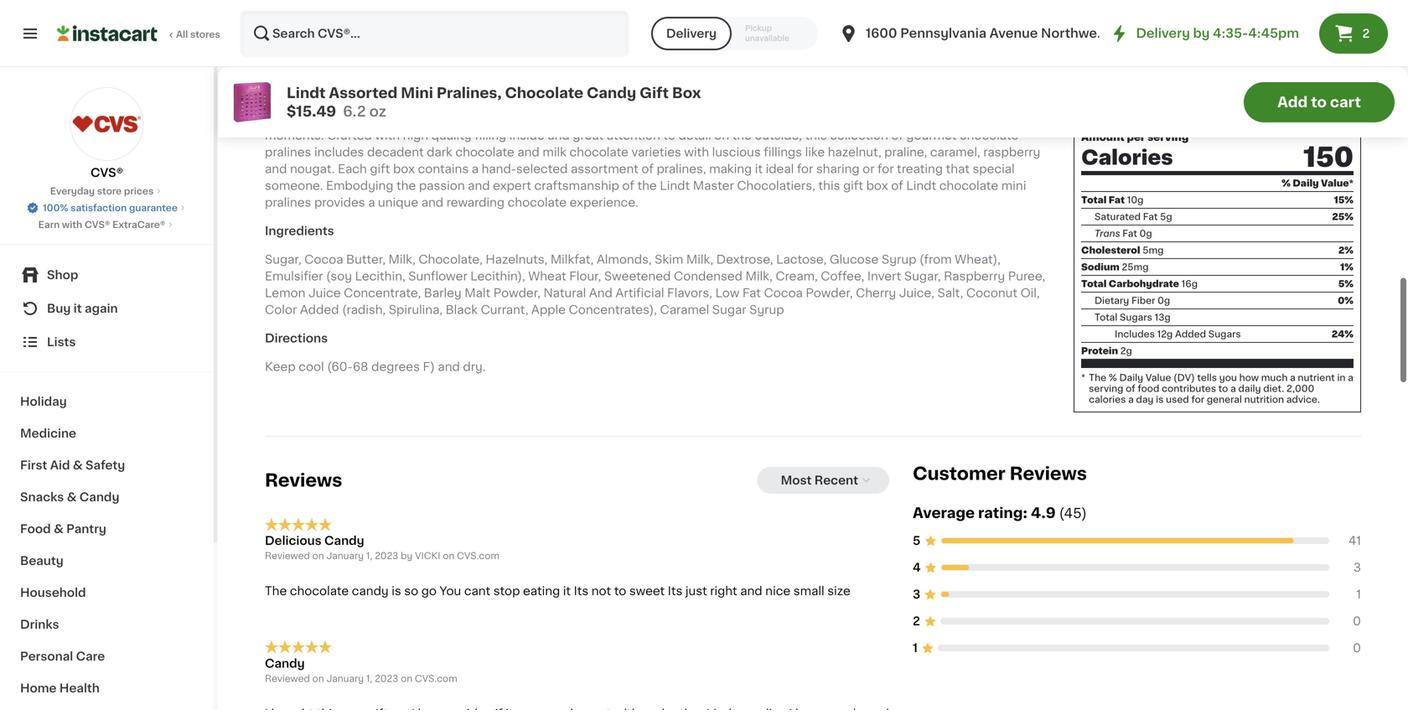 Task type: describe. For each thing, give the bounding box(es) containing it.
chocolate down delicious
[[290, 586, 349, 597]]

lindt down pralines,
[[660, 180, 690, 192]]

saturated
[[1095, 212, 1141, 221]]

indulgence
[[470, 79, 536, 91]]

lists link
[[10, 325, 204, 359]]

chocolate down that
[[940, 180, 999, 192]]

of inside * the % daily value (dv) tells you how much a nutrient in a serving of food contributes to a daily diet. 2,000 calories a day is used for general nutrition advice.
[[1126, 384, 1136, 393]]

1 horizontal spatial %
[[1282, 178, 1292, 188]]

raspberry
[[944, 271, 1006, 282]]

1 vertical spatial candy
[[352, 586, 389, 597]]

just
[[686, 586, 708, 597]]

a down embodying
[[368, 197, 375, 208]]

0g for trans fat 0g
[[1140, 229, 1153, 238]]

1 vertical spatial cvs®
[[85, 220, 110, 229]]

chocolate up the assortment
[[570, 146, 629, 158]]

and up the someone.
[[265, 163, 287, 175]]

Search field
[[242, 12, 628, 55]]

all stores link
[[57, 10, 221, 57]]

and left nice
[[741, 586, 763, 597]]

1 horizontal spatial daily
[[1294, 178, 1320, 188]]

of down accompaniment
[[892, 130, 904, 141]]

cvs.com inside candy reviewed on january 1, 2023 on cvs.com
[[415, 674, 458, 684]]

nice
[[766, 586, 791, 597]]

meal
[[321, 113, 350, 125]]

flavors,
[[668, 287, 713, 299]]

a down you
[[1231, 384, 1237, 393]]

this up great
[[592, 113, 613, 125]]

fat for trans
[[1123, 229, 1138, 238]]

total for dietary fiber 0g
[[1082, 279, 1107, 288]]

29.00 g
[[1304, 106, 1354, 118]]

to right way
[[413, 96, 426, 108]]

chocolate down life's
[[960, 130, 1019, 141]]

everyday store prices
[[50, 187, 154, 196]]

fine
[[689, 113, 711, 125]]

per
[[1128, 132, 1146, 142]]

1 vertical spatial 1
[[913, 642, 918, 654]]

january inside candy reviewed on january 1, 2023 on cvs.com
[[327, 674, 364, 684]]

0 vertical spatial gift
[[860, 79, 880, 91]]

in
[[1338, 373, 1346, 382]]

master
[[693, 180, 734, 192]]

of right all
[[972, 113, 984, 125]]

$15.49
[[287, 104, 336, 119]]

go
[[422, 586, 437, 597]]

everyday
[[455, 96, 510, 108]]

1 vertical spatial 3
[[913, 589, 921, 600]]

with down perfect
[[353, 113, 378, 125]]

for inside * the % daily value (dv) tells you how much a nutrient in a serving of food contributes to a daily diet. 2,000 calories a day is used for general nutrition advice.
[[1192, 395, 1205, 404]]

0 horizontal spatial syrup
[[750, 304, 785, 316]]

cholesterol 5mg
[[1082, 246, 1164, 255]]

1 horizontal spatial 3
[[1354, 562, 1362, 573]]

a left meal
[[311, 113, 318, 125]]

the up perfect
[[334, 79, 354, 91]]

2 vertical spatial pralines
[[265, 197, 311, 208]]

shop link
[[10, 258, 204, 292]]

dark
[[427, 146, 453, 158]]

food & pantry link
[[10, 513, 204, 545]]

of left 'fine'
[[674, 113, 686, 125]]

to up varieties
[[664, 130, 676, 141]]

detail
[[679, 130, 712, 141]]

used
[[1167, 395, 1190, 404]]

earn
[[38, 220, 60, 229]]

candy inside candy reviewed on january 1, 2023 on cvs.com
[[265, 658, 305, 670]]

1 horizontal spatial 1
[[1357, 589, 1362, 600]]

condensed
[[674, 271, 743, 282]]

4.9
[[1032, 506, 1056, 520]]

% inside * the % daily value (dv) tells you how much a nutrient in a serving of food contributes to a daily diet. 2,000 calories a day is used for general nutrition advice.
[[1109, 373, 1118, 382]]

candy inside experience the ultimate chocolate indulgence with this selection of lindt mini pralines. this beautiful gift box of assorted chocolate candy is the perfect way to turn everyday events into special occasions. whether celebrating with colleagues, relaxing with family, sharing a meal with friends or savoring time to yourself, this selection of fine pralines is an elegant accompaniment to all of life's little moments. crafted with high quality filling inside and great attention to detail on the outside, this collection of gourmet chocolate pralines includes decadent dark chocolate and milk chocolate varieties with luscious fillings like hazelnut, praline, caramel, raspberry and nougat. each gift box contains a hand-selected assortment of pralines, making it ideal for sharing or for treating that special someone. embodying the passion and expert craftsmanship of the lindt master  chocolatiers, this gift box of lindt chocolate mini pralines provides a unique and rewarding chocolate experience.
[[265, 96, 302, 108]]

the inside * the % daily value (dv) tells you how much a nutrient in a serving of food contributes to a daily diet. 2,000 calories a day is used for general nutrition advice.
[[1090, 373, 1107, 382]]

to inside * the % daily value (dv) tells you how much a nutrient in a serving of food contributes to a daily diet. 2,000 calories a day is used for general nutrition advice.
[[1219, 384, 1229, 393]]

cream,
[[776, 271, 818, 282]]

each
[[338, 163, 367, 175]]

january inside delicious candy reviewed on january 1, 2023 by vicki on cvs.com
[[327, 552, 364, 561]]

household link
[[10, 577, 204, 609]]

calories
[[1090, 395, 1127, 404]]

whether
[[693, 96, 743, 108]]

holiday link
[[10, 386, 204, 418]]

lemon
[[265, 287, 306, 299]]

add to cart button
[[1245, 82, 1396, 122]]

decadent
[[367, 146, 424, 158]]

coconut
[[967, 287, 1018, 299]]

a up the 2,000
[[1291, 373, 1296, 382]]

the down varieties
[[638, 180, 657, 192]]

2 vertical spatial gift
[[844, 180, 864, 192]]

of down the assortment
[[623, 180, 635, 192]]

of down the treating
[[892, 180, 904, 192]]

like
[[806, 146, 825, 158]]

13g
[[1155, 313, 1171, 322]]

fat for total
[[1109, 195, 1126, 204]]

household
[[20, 587, 86, 599]]

0 vertical spatial cvs®
[[91, 167, 123, 179]]

first aid & safety link
[[10, 450, 204, 481]]

2 inside button
[[1363, 28, 1371, 39]]

low
[[716, 287, 740, 299]]

average rating: 4.9 (45)
[[913, 506, 1088, 520]]

hazelnuts,
[[486, 254, 548, 266]]

1 vertical spatial it
[[74, 303, 82, 315]]

nutrition facts
[[1082, 56, 1301, 83]]

with right earn
[[62, 220, 82, 229]]

varieties
[[632, 146, 682, 158]]

68
[[353, 361, 369, 373]]

1 vertical spatial the
[[265, 586, 287, 597]]

of down varieties
[[642, 163, 654, 175]]

1 horizontal spatial sugar,
[[905, 271, 941, 282]]

1 its from the left
[[574, 586, 589, 597]]

with down beautiful
[[816, 96, 841, 108]]

home health
[[20, 683, 100, 694]]

box
[[673, 86, 701, 100]]

0 horizontal spatial milk,
[[389, 254, 416, 266]]

and down the inside at the left top
[[518, 146, 540, 158]]

1 horizontal spatial for
[[878, 163, 894, 175]]

unique
[[378, 197, 419, 208]]

mini inside experience the ultimate chocolate indulgence with this selection of lindt mini pralines. this beautiful gift box of assorted chocolate candy is the perfect way to turn everyday events into special occasions. whether celebrating with colleagues, relaxing with family, sharing a meal with friends or savoring time to yourself, this selection of fine pralines is an elegant accompaniment to all of life's little moments. crafted with high quality filling inside and great attention to detail on the outside, this collection of gourmet chocolate pralines includes decadent dark chocolate and milk chocolate varieties with luscious fillings like hazelnut, praline, caramel, raspberry and nougat. each gift box contains a hand-selected assortment of pralines, making it ideal for sharing or for treating that special someone. embodying the passion and expert craftsmanship of the lindt master  chocolatiers, this gift box of lindt chocolate mini pralines provides a unique and rewarding chocolate experience.
[[697, 79, 722, 91]]

0 horizontal spatial sugars
[[1120, 313, 1153, 322]]

100% satisfaction guarantee button
[[26, 198, 188, 215]]

2 its from the left
[[668, 586, 683, 597]]

2 powder, from the left
[[806, 287, 853, 299]]

delivery by 4:35-4:45pm link
[[1110, 23, 1300, 44]]

& for pantry
[[54, 523, 64, 535]]

of up relaxing
[[908, 79, 920, 91]]

0 horizontal spatial reviews
[[265, 472, 343, 489]]

chocolate up turn
[[408, 79, 467, 91]]

0 horizontal spatial sharing
[[265, 113, 308, 125]]

this down like
[[819, 180, 841, 192]]

malt
[[465, 287, 491, 299]]

skim
[[655, 254, 684, 266]]

1600 pennsylvania avenue northwest button
[[839, 10, 1110, 57]]

(radish,
[[342, 304, 386, 316]]

friends
[[381, 113, 422, 125]]

mini inside lindt assorted mini pralines, chocolate candy gift box $15.49 6.2 oz
[[401, 86, 433, 100]]

1 vertical spatial 2
[[913, 615, 921, 627]]

to up the inside at the left top
[[522, 113, 535, 125]]

to left all
[[941, 113, 953, 125]]

and
[[589, 287, 613, 299]]

nutrition
[[1082, 56, 1214, 83]]

cherry
[[856, 287, 897, 299]]

holiday
[[20, 396, 67, 408]]

and down passion
[[422, 197, 444, 208]]

2%
[[1339, 246, 1354, 255]]

and right f)
[[438, 361, 460, 373]]

is inside * the % daily value (dv) tells you how much a nutrient in a serving of food contributes to a daily diet. 2,000 calories a day is used for general nutrition advice.
[[1157, 395, 1164, 404]]

sweet
[[630, 586, 665, 597]]

saturated fat 5g
[[1095, 212, 1173, 221]]

home health link
[[10, 673, 204, 704]]

with down the detail
[[685, 146, 710, 158]]

medicine
[[20, 428, 76, 439]]

0g for dietary fiber 0g
[[1158, 296, 1171, 305]]

1%
[[1341, 262, 1354, 272]]

g
[[1346, 106, 1354, 118]]

0 vertical spatial &
[[73, 460, 83, 471]]

gourmet
[[907, 130, 957, 141]]

hazelnut,
[[828, 146, 882, 158]]

and up milk
[[548, 130, 570, 141]]

serving inside * the % daily value (dv) tells you how much a nutrient in a serving of food contributes to a daily diet. 2,000 calories a day is used for general nutrition advice.
[[1090, 384, 1124, 393]]

raspberry
[[984, 146, 1041, 158]]

invert
[[868, 271, 902, 282]]

accompaniment
[[841, 113, 938, 125]]

total for saturated fat 5g
[[1082, 195, 1107, 204]]

cvs.com inside delicious candy reviewed on january 1, 2023 by vicki on cvs.com
[[457, 552, 500, 561]]

1 horizontal spatial milk,
[[687, 254, 714, 266]]

* the % daily value (dv) tells you how much a nutrient in a serving of food contributes to a daily diet. 2,000 calories a day is used for general nutrition advice.
[[1082, 373, 1354, 404]]

the up meal
[[317, 96, 337, 108]]

moments.
[[265, 130, 324, 141]]

events
[[513, 96, 553, 108]]

0 vertical spatial sugar,
[[265, 254, 302, 266]]

this down elegant
[[806, 130, 827, 141]]

4:45pm
[[1249, 27, 1300, 39]]

directions
[[265, 333, 328, 344]]

4:35-
[[1214, 27, 1249, 39]]

daily inside * the % daily value (dv) tells you how much a nutrient in a serving of food contributes to a daily diet. 2,000 calories a day is used for general nutrition advice.
[[1120, 373, 1144, 382]]

1 vertical spatial selection
[[616, 113, 671, 125]]

a left hand-
[[472, 163, 479, 175]]

1600 pennsylvania avenue northwest
[[866, 27, 1110, 39]]

shop
[[47, 269, 78, 281]]

2 vertical spatial it
[[563, 586, 571, 597]]

(60-
[[327, 361, 353, 373]]

1 horizontal spatial syrup
[[882, 254, 917, 266]]

degrees
[[372, 361, 420, 373]]

avenue
[[990, 27, 1039, 39]]

general
[[1208, 395, 1243, 404]]

delivery button
[[652, 17, 732, 50]]

1 vertical spatial box
[[393, 163, 415, 175]]



Task type: vqa. For each thing, say whether or not it's contained in the screenshot.
2nd Rolls
no



Task type: locate. For each thing, give the bounding box(es) containing it.
a left day
[[1129, 395, 1134, 404]]

1 horizontal spatial sharing
[[817, 163, 860, 175]]

snacks & candy
[[20, 491, 119, 503]]

carbohydrate
[[1109, 279, 1180, 288]]

into
[[556, 96, 579, 108]]

0 vertical spatial reviewed
[[265, 552, 310, 561]]

reviewed inside delicious candy reviewed on january 1, 2023 by vicki on cvs.com
[[265, 552, 310, 561]]

0 vertical spatial total
[[1082, 195, 1107, 204]]

1 vertical spatial sugars
[[1209, 329, 1242, 339]]

candy down experience
[[265, 96, 302, 108]]

0 horizontal spatial by
[[401, 552, 413, 561]]

1 vertical spatial &
[[67, 491, 77, 503]]

& for candy
[[67, 491, 77, 503]]

with up into
[[539, 79, 564, 91]]

provides
[[314, 197, 365, 208]]

1 horizontal spatial or
[[863, 163, 875, 175]]

its
[[574, 586, 589, 597], [668, 586, 683, 597]]

1 horizontal spatial candy
[[352, 586, 389, 597]]

1 vertical spatial gift
[[370, 163, 390, 175]]

caramel
[[660, 304, 710, 316]]

1 horizontal spatial special
[[973, 163, 1015, 175]]

concentrates),
[[569, 304, 657, 316]]

0 vertical spatial sharing
[[265, 113, 308, 125]]

chocolate down expert
[[508, 197, 567, 208]]

1 horizontal spatial powder,
[[806, 287, 853, 299]]

cvs® down satisfaction
[[85, 220, 110, 229]]

turn
[[429, 96, 452, 108]]

fat left the 5g
[[1144, 212, 1159, 221]]

is down experience
[[305, 96, 314, 108]]

1 0 from the top
[[1354, 615, 1362, 627]]

celebrating
[[746, 96, 813, 108]]

cvs®
[[91, 167, 123, 179], [85, 220, 110, 229]]

milkfat,
[[551, 254, 594, 266]]

attention
[[607, 130, 661, 141]]

lindt up $15.49
[[287, 86, 326, 100]]

sugars up the includes
[[1120, 313, 1153, 322]]

care
[[76, 651, 105, 663]]

snacks & candy link
[[10, 481, 204, 513]]

contributes
[[1163, 384, 1217, 393]]

all
[[956, 113, 969, 125]]

to right "add"
[[1312, 95, 1328, 109]]

daily
[[1239, 384, 1262, 393]]

add
[[1278, 95, 1309, 109]]

4
[[913, 562, 921, 573]]

*
[[1082, 373, 1086, 382]]

1 vertical spatial special
[[973, 163, 1015, 175]]

1 horizontal spatial its
[[668, 586, 683, 597]]

100% satisfaction guarantee
[[43, 203, 178, 213]]

0 vertical spatial serving
[[1148, 132, 1190, 142]]

0 vertical spatial syrup
[[882, 254, 917, 266]]

lecithin,
[[355, 271, 406, 282]]

0 horizontal spatial %
[[1109, 373, 1118, 382]]

sugar, up 'emulsifier'
[[265, 254, 302, 266]]

3 down 41
[[1354, 562, 1362, 573]]

1, inside candy reviewed on january 1, 2023 on cvs.com
[[366, 674, 373, 684]]

to
[[1312, 95, 1328, 109], [413, 96, 426, 108], [522, 113, 535, 125], [941, 113, 953, 125], [664, 130, 676, 141], [1219, 384, 1229, 393], [615, 586, 627, 597]]

reviews up delicious
[[265, 472, 343, 489]]

0 horizontal spatial candy
[[265, 96, 302, 108]]

1 vertical spatial syrup
[[750, 304, 785, 316]]

syrup right sugar
[[750, 304, 785, 316]]

for down like
[[797, 163, 814, 175]]

2023 inside delicious candy reviewed on january 1, 2023 by vicki on cvs.com
[[375, 552, 399, 561]]

1 1, from the top
[[366, 552, 373, 561]]

powder, down coffee,
[[806, 287, 853, 299]]

mini up whether
[[697, 79, 722, 91]]

facts
[[1220, 56, 1301, 83]]

2 vertical spatial &
[[54, 523, 64, 535]]

to inside button
[[1312, 95, 1328, 109]]

2 2023 from the top
[[375, 674, 399, 684]]

None search field
[[240, 10, 630, 57]]

milk, up lecithin,
[[389, 254, 416, 266]]

milk, down dextrose,
[[746, 271, 773, 282]]

0 horizontal spatial 0g
[[1140, 229, 1153, 238]]

how
[[1240, 373, 1260, 382]]

yourself,
[[538, 113, 589, 125]]

1 vertical spatial pralines
[[265, 146, 311, 158]]

sharing up moments. at left
[[265, 113, 308, 125]]

0 vertical spatial special
[[582, 96, 624, 108]]

1 vertical spatial daily
[[1120, 373, 1144, 382]]

craftsmanship
[[535, 180, 620, 192]]

1 horizontal spatial sugars
[[1209, 329, 1242, 339]]

& right snacks
[[67, 491, 77, 503]]

1 horizontal spatial reviews
[[1010, 465, 1088, 482]]

0 horizontal spatial mini
[[401, 86, 433, 100]]

chocolate down filling
[[456, 146, 515, 158]]

praline,
[[885, 146, 928, 158]]

1, inside delicious candy reviewed on january 1, 2023 by vicki on cvs.com
[[366, 552, 373, 561]]

this
[[778, 79, 802, 91]]

mini
[[697, 79, 722, 91], [401, 86, 433, 100]]

0 vertical spatial daily
[[1294, 178, 1320, 188]]

quality
[[432, 130, 472, 141]]

serving right per
[[1148, 132, 1190, 142]]

0 horizontal spatial added
[[300, 304, 339, 316]]

0 horizontal spatial 3
[[913, 589, 921, 600]]

beauty link
[[10, 545, 204, 577]]

box up colleagues,
[[883, 79, 905, 91]]

lindt up occasions.
[[664, 79, 694, 91]]

advice.
[[1287, 395, 1321, 404]]

2 vertical spatial total
[[1095, 313, 1118, 322]]

nougat.
[[290, 163, 335, 175]]

0 horizontal spatial powder,
[[494, 287, 541, 299]]

snacks
[[20, 491, 64, 503]]

0g up 5mg
[[1140, 229, 1153, 238]]

candy inside snacks & candy link
[[79, 491, 119, 503]]

little
[[1017, 113, 1043, 125]]

everyday store prices link
[[50, 185, 164, 198]]

the
[[1090, 373, 1107, 382], [265, 586, 287, 597]]

0 horizontal spatial its
[[574, 586, 589, 597]]

0 horizontal spatial for
[[797, 163, 814, 175]]

1 horizontal spatial serving
[[1148, 132, 1190, 142]]

pralines down whether
[[714, 113, 761, 125]]

reviewed
[[265, 552, 310, 561], [265, 674, 310, 684]]

0 horizontal spatial 1
[[913, 642, 918, 654]]

fat inside sugar, cocoa butter, milk, chocolate, hazelnuts, milkfat, almonds, skim milk, dextrose, lactose, glucose syrup (from wheat), emulsifier (soy lecithin, sunflower lecithin), wheat flour, sweetened condensed milk, cream, coffee, invert sugar, raspberry puree, lemon juice concentrate, barley malt powder, natural and artificial flavors, low fat cocoa powder, cherry juice, salt, coconut oil, color added (radish, spirulina, black currant, apple concentrates), caramel sugar syrup
[[743, 287, 761, 299]]

1 january from the top
[[327, 552, 364, 561]]

& right the food
[[54, 523, 64, 535]]

1 powder, from the left
[[494, 287, 541, 299]]

is right day
[[1157, 395, 1164, 404]]

not
[[592, 586, 612, 597]]

for down praline, at the right of page
[[878, 163, 894, 175]]

it left ideal
[[755, 163, 763, 175]]

0 vertical spatial january
[[327, 552, 364, 561]]

3 down 4
[[913, 589, 921, 600]]

1 vertical spatial cvs.com
[[415, 674, 458, 684]]

luscious
[[713, 146, 761, 158]]

amount
[[1082, 132, 1125, 142]]

1 vertical spatial 2023
[[375, 674, 399, 684]]

added right '12g'
[[1176, 329, 1207, 339]]

it right buy
[[74, 303, 82, 315]]

lactose,
[[777, 254, 827, 266]]

0 vertical spatial or
[[425, 113, 437, 125]]

2 1, from the top
[[366, 674, 373, 684]]

cart
[[1331, 95, 1362, 109]]

a right in
[[1349, 373, 1354, 382]]

pralines down the someone.
[[265, 197, 311, 208]]

juice,
[[900, 287, 935, 299]]

0 horizontal spatial 2
[[913, 615, 921, 627]]

gift up colleagues,
[[860, 79, 880, 91]]

most
[[781, 475, 812, 486]]

delivery for delivery by 4:35-4:45pm
[[1137, 27, 1191, 39]]

1 horizontal spatial by
[[1194, 27, 1211, 39]]

1 vertical spatial %
[[1109, 373, 1118, 382]]

service type group
[[652, 17, 819, 50]]

cvs® logo image
[[70, 87, 144, 161]]

is left 'an' on the right
[[764, 113, 774, 125]]

selection
[[592, 79, 646, 91], [616, 113, 671, 125]]

sweetened
[[605, 271, 671, 282]]

value*
[[1322, 178, 1354, 188]]

0 vertical spatial candy
[[265, 96, 302, 108]]

2 january from the top
[[327, 674, 364, 684]]

delivery
[[1137, 27, 1191, 39], [667, 28, 717, 39]]

delivery inside 'button'
[[667, 28, 717, 39]]

0 vertical spatial pralines
[[714, 113, 761, 125]]

0
[[1354, 615, 1362, 627], [1354, 642, 1362, 654]]

0 horizontal spatial daily
[[1120, 373, 1144, 382]]

0 horizontal spatial cocoa
[[305, 254, 343, 266]]

emulsifier
[[265, 271, 323, 282]]

total down dietary
[[1095, 313, 1118, 322]]

2 horizontal spatial it
[[755, 163, 763, 175]]

mini up friends
[[401, 86, 433, 100]]

candy inside lindt assorted mini pralines, chocolate candy gift box $15.49 6.2 oz
[[587, 86, 637, 100]]

apple
[[532, 304, 566, 316]]

with up 'decadent'
[[375, 130, 400, 141]]

1 horizontal spatial it
[[563, 586, 571, 597]]

of up occasions.
[[649, 79, 661, 91]]

2
[[1363, 28, 1371, 39], [913, 615, 921, 627]]

way
[[387, 96, 410, 108]]

its left just
[[668, 586, 683, 597]]

dry.
[[463, 361, 486, 373]]

2 horizontal spatial milk,
[[746, 271, 773, 282]]

box down hazelnut,
[[867, 180, 889, 192]]

the right *
[[1090, 373, 1107, 382]]

0 horizontal spatial special
[[582, 96, 624, 108]]

embodying
[[326, 180, 394, 192]]

1 horizontal spatial the
[[1090, 373, 1107, 382]]

small
[[794, 586, 825, 597]]

1 2023 from the top
[[375, 552, 399, 561]]

spirulina,
[[389, 304, 443, 316]]

to up general
[[1219, 384, 1229, 393]]

selection up attention
[[616, 113, 671, 125]]

0 vertical spatial 1
[[1357, 589, 1362, 600]]

1 vertical spatial serving
[[1090, 384, 1124, 393]]

2023 inside candy reviewed on january 1, 2023 on cvs.com
[[375, 674, 399, 684]]

box down 'decadent'
[[393, 163, 415, 175]]

2 vertical spatial box
[[867, 180, 889, 192]]

to right not
[[615, 586, 627, 597]]

% left value*
[[1282, 178, 1292, 188]]

gift down hazelnut,
[[844, 180, 864, 192]]

glucose
[[830, 254, 879, 266]]

cholesterol
[[1082, 246, 1141, 255]]

lindt down the treating
[[907, 180, 937, 192]]

again
[[85, 303, 118, 315]]

it inside experience the ultimate chocolate indulgence with this selection of lindt mini pralines. this beautiful gift box of assorted chocolate candy is the perfect way to turn everyday events into special occasions. whether celebrating with colleagues, relaxing with family, sharing a meal with friends or savoring time to yourself, this selection of fine pralines is an elegant accompaniment to all of life's little moments. crafted with high quality filling inside and great attention to detail on the outside, this collection of gourmet chocolate pralines includes decadent dark chocolate and milk chocolate varieties with luscious fillings like hazelnut, praline, caramel, raspberry and nougat. each gift box contains a hand-selected assortment of pralines, making it ideal for sharing or for treating that special someone. embodying the passion and expert craftsmanship of the lindt master  chocolatiers, this gift box of lindt chocolate mini pralines provides a unique and rewarding chocolate experience.
[[755, 163, 763, 175]]

instacart logo image
[[57, 23, 158, 44]]

1 reviewed from the top
[[265, 552, 310, 561]]

candy inside delicious candy reviewed on january 1, 2023 by vicki on cvs.com
[[325, 535, 365, 547]]

0 horizontal spatial or
[[425, 113, 437, 125]]

1 horizontal spatial 0g
[[1158, 296, 1171, 305]]

0 vertical spatial by
[[1194, 27, 1211, 39]]

0 vertical spatial added
[[300, 304, 339, 316]]

0 for 2
[[1354, 615, 1362, 627]]

total up saturated
[[1082, 195, 1107, 204]]

1 horizontal spatial 2
[[1363, 28, 1371, 39]]

special right into
[[582, 96, 624, 108]]

2g
[[1121, 346, 1133, 355]]

oil,
[[1021, 287, 1040, 299]]

average
[[913, 506, 975, 520]]

1 horizontal spatial delivery
[[1137, 27, 1191, 39]]

delivery for delivery
[[667, 28, 717, 39]]

0 vertical spatial 0g
[[1140, 229, 1153, 238]]

0 vertical spatial cvs.com
[[457, 552, 500, 561]]

fat down "saturated fat 5g"
[[1123, 229, 1138, 238]]

calories
[[1082, 147, 1174, 168]]

0g up 13g on the right top of the page
[[1158, 296, 1171, 305]]

the up luscious at right
[[733, 130, 752, 141]]

1 horizontal spatial cocoa
[[764, 287, 803, 299]]

is left so
[[392, 586, 402, 597]]

reviews up 4.9
[[1010, 465, 1088, 482]]

1 vertical spatial sugar,
[[905, 271, 941, 282]]

reviewed inside candy reviewed on january 1, 2023 on cvs.com
[[265, 674, 310, 684]]

store
[[97, 187, 122, 196]]

1 vertical spatial 1,
[[366, 674, 373, 684]]

0 horizontal spatial serving
[[1090, 384, 1124, 393]]

it right eating
[[563, 586, 571, 597]]

nutrient
[[1299, 373, 1336, 382]]

lindt inside lindt assorted mini pralines, chocolate candy gift box $15.49 6.2 oz
[[287, 86, 326, 100]]

0 vertical spatial it
[[755, 163, 763, 175]]

by inside delivery by 4:35-4:45pm link
[[1194, 27, 1211, 39]]

by inside delicious candy reviewed on january 1, 2023 by vicki on cvs.com
[[401, 552, 413, 561]]

sugars
[[1120, 313, 1153, 322], [1209, 329, 1242, 339]]

added down the juice
[[300, 304, 339, 316]]

and up rewarding
[[468, 180, 490, 192]]

150
[[1304, 144, 1354, 170]]

1 down 41
[[1357, 589, 1362, 600]]

% up calories
[[1109, 373, 1118, 382]]

0 vertical spatial 2023
[[375, 552, 399, 561]]

1 vertical spatial 0g
[[1158, 296, 1171, 305]]

0 for 1
[[1354, 642, 1362, 654]]

0 vertical spatial box
[[883, 79, 905, 91]]

of left food
[[1126, 384, 1136, 393]]

0 vertical spatial 3
[[1354, 562, 1362, 573]]

its left not
[[574, 586, 589, 597]]

assortment
[[571, 163, 639, 175]]

1 vertical spatial added
[[1176, 329, 1207, 339]]

chocolate up family,
[[979, 79, 1038, 91]]

all
[[176, 30, 188, 39]]

with up all
[[964, 96, 989, 108]]

0 vertical spatial the
[[1090, 373, 1107, 382]]

details
[[265, 51, 308, 63]]

lists
[[47, 336, 76, 348]]

on inside experience the ultimate chocolate indulgence with this selection of lindt mini pralines. this beautiful gift box of assorted chocolate candy is the perfect way to turn everyday events into special occasions. whether celebrating with colleagues, relaxing with family, sharing a meal with friends or savoring time to yourself, this selection of fine pralines is an elegant accompaniment to all of life's little moments. crafted with high quality filling inside and great attention to detail on the outside, this collection of gourmet chocolate pralines includes decadent dark chocolate and milk chocolate varieties with luscious fillings like hazelnut, praline, caramel, raspberry and nougat. each gift box contains a hand-selected assortment of pralines, making it ideal for sharing or for treating that special someone. embodying the passion and expert craftsmanship of the lindt master  chocolatiers, this gift box of lindt chocolate mini pralines provides a unique and rewarding chocolate experience.
[[715, 130, 730, 141]]

the up unique
[[397, 180, 416, 192]]

serving up calories
[[1090, 384, 1124, 393]]

syrup up invert
[[882, 254, 917, 266]]

on
[[715, 130, 730, 141], [313, 552, 324, 561], [443, 552, 455, 561], [313, 674, 324, 684], [401, 674, 413, 684]]

expert
[[493, 180, 532, 192]]

chocolate,
[[419, 254, 483, 266]]

this up into
[[567, 79, 589, 91]]

2 0 from the top
[[1354, 642, 1362, 654]]

northwest
[[1042, 27, 1110, 39]]

daily up food
[[1120, 373, 1144, 382]]

fat for saturated
[[1144, 212, 1159, 221]]

someone.
[[265, 180, 323, 192]]

0 horizontal spatial the
[[265, 586, 287, 597]]

2 reviewed from the top
[[265, 674, 310, 684]]

added inside sugar, cocoa butter, milk, chocolate, hazelnuts, milkfat, almonds, skim milk, dextrose, lactose, glucose syrup (from wheat), emulsifier (soy lecithin, sunflower lecithin), wheat flour, sweetened condensed milk, cream, coffee, invert sugar, raspberry puree, lemon juice concentrate, barley malt powder, natural and artificial flavors, low fat cocoa powder, cherry juice, salt, coconut oil, color added (radish, spirulina, black currant, apple concentrates), caramel sugar syrup
[[300, 304, 339, 316]]

powder, up currant,
[[494, 287, 541, 299]]

1 vertical spatial sharing
[[817, 163, 860, 175]]

buy it again
[[47, 303, 118, 315]]

0 vertical spatial selection
[[592, 79, 646, 91]]

daily left value*
[[1294, 178, 1320, 188]]

0 horizontal spatial delivery
[[667, 28, 717, 39]]

or down hazelnut,
[[863, 163, 875, 175]]

0g
[[1140, 229, 1153, 238], [1158, 296, 1171, 305]]

family,
[[992, 96, 1031, 108]]

(dv)
[[1174, 373, 1196, 382]]

sunflower
[[409, 271, 468, 282]]

candy left so
[[352, 586, 389, 597]]

guarantee
[[129, 203, 178, 213]]

trans fat 0g
[[1095, 229, 1153, 238]]

fiber
[[1132, 296, 1156, 305]]

gift down 'decadent'
[[370, 163, 390, 175]]

pralines,
[[437, 86, 502, 100]]

1 horizontal spatial mini
[[697, 79, 722, 91]]

1 vertical spatial by
[[401, 552, 413, 561]]

delivery up 'box'
[[667, 28, 717, 39]]



